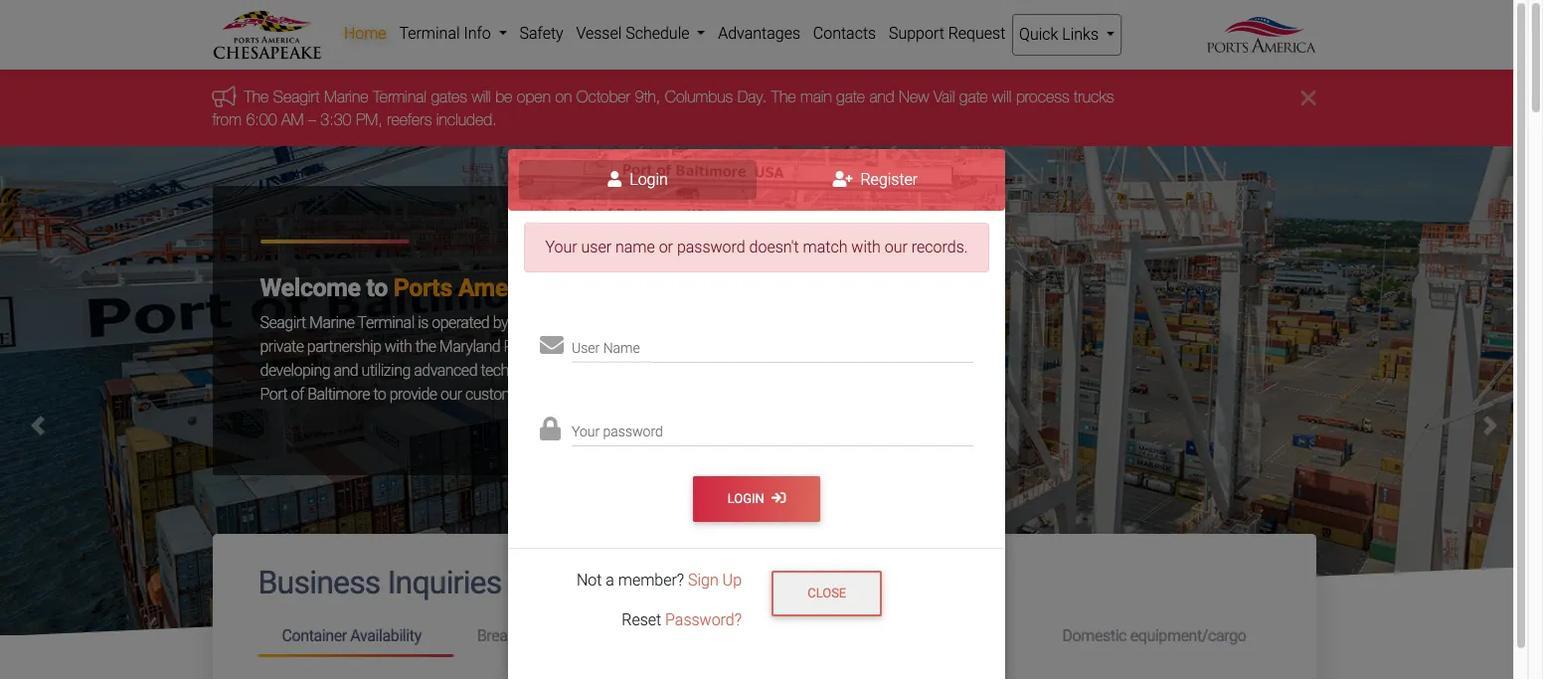 Task type: locate. For each thing, give the bounding box(es) containing it.
breakbulk availability link
[[453, 618, 648, 655]]

2 vertical spatial to
[[373, 385, 386, 403]]

process
[[1016, 88, 1069, 106]]

1 vertical spatial login
[[727, 491, 768, 506]]

1 horizontal spatial availability
[[547, 626, 618, 645]]

register
[[857, 170, 918, 189]]

your for your password
[[572, 423, 600, 439]]

0 horizontal spatial gate
[[836, 88, 865, 106]]

0 horizontal spatial availability
[[350, 626, 421, 645]]

contacts link
[[807, 14, 882, 54]]

and inside the seagirt marine terminal gates will be open on october 9th, columbus day. the main gate and new vail gate will process trucks from 6:00 am – 3:30 pm, reefers included.
[[869, 88, 894, 106]]

your
[[545, 237, 577, 256], [572, 423, 600, 439]]

0 vertical spatial your
[[545, 237, 577, 256]]

1 vertical spatial a
[[606, 571, 614, 590]]

seagirt up am at the top of page
[[273, 88, 320, 106]]

seagirt
[[273, 88, 320, 106], [260, 313, 306, 332]]

1 availability from the left
[[350, 626, 421, 645]]

password? link
[[665, 611, 742, 629]]

advanced
[[414, 361, 477, 380]]

password down world-
[[603, 423, 663, 439]]

are
[[661, 337, 681, 356]]

a inside seagirt marine terminal is operated by ports america chesapeake under a public- private partnership with the maryland port administration.                         we are committed to developing and utilizing advanced technologies and enhanced infrastructure at the port of baltimore to provide                         our customers and bcos world-class service.
[[732, 313, 740, 332]]

chesapeake
[[554, 273, 687, 302], [608, 313, 688, 332]]

marine
[[324, 88, 369, 106], [309, 313, 354, 332]]

safety link
[[513, 14, 570, 54]]

america up by
[[458, 273, 548, 302]]

our inside tab panel
[[885, 237, 908, 256]]

0 horizontal spatial america
[[458, 273, 548, 302]]

user
[[572, 340, 600, 356]]

0 horizontal spatial a
[[606, 571, 614, 590]]

1 vertical spatial ports
[[511, 313, 546, 332]]

member?
[[618, 571, 684, 590]]

terminal up the reefers
[[373, 88, 427, 106]]

ports
[[393, 273, 452, 302], [511, 313, 546, 332]]

the up 6:00
[[244, 88, 269, 106]]

1 horizontal spatial america
[[550, 313, 604, 332]]

0 horizontal spatial will
[[472, 88, 491, 106]]

port up technologies
[[504, 337, 531, 356]]

login link
[[519, 160, 757, 200]]

tab list containing login
[[508, 149, 1005, 210]]

9th,
[[635, 88, 661, 106]]

seagirt inside the seagirt marine terminal gates will be open on october 9th, columbus day. the main gate and new vail gate will process trucks from 6:00 am – 3:30 pm, reefers included.
[[273, 88, 320, 106]]

chesapeake down name
[[554, 273, 687, 302]]

infrastructure
[[663, 361, 750, 380]]

a
[[732, 313, 740, 332], [606, 571, 614, 590]]

0 horizontal spatial ports
[[393, 273, 452, 302]]

operated
[[432, 313, 489, 332]]

1 vertical spatial terminal
[[358, 313, 414, 332]]

with
[[851, 237, 881, 256], [385, 337, 412, 356]]

home
[[344, 24, 386, 43]]

availability down business inquiries
[[350, 626, 421, 645]]

availability
[[350, 626, 421, 645], [547, 626, 618, 645]]

3:30
[[320, 110, 351, 128]]

1 vertical spatial to
[[760, 337, 772, 356]]

tab panel containing your user name or password doesn't match with our records.
[[509, 222, 1004, 664]]

eir
[[867, 626, 889, 645]]

1 vertical spatial our
[[440, 385, 462, 403]]

1 horizontal spatial login
[[727, 491, 768, 506]]

availability down not
[[547, 626, 618, 645]]

0 horizontal spatial our
[[440, 385, 462, 403]]

1 gate from the left
[[836, 88, 865, 106]]

enhanced
[[595, 361, 659, 380]]

0 vertical spatial with
[[851, 237, 881, 256]]

0 vertical spatial to
[[366, 273, 388, 302]]

1 horizontal spatial the
[[771, 88, 796, 106]]

domestic
[[1062, 626, 1127, 645]]

a right under
[[732, 313, 740, 332]]

1 vertical spatial seagirt
[[260, 313, 306, 332]]

america up administration.
[[550, 313, 604, 332]]

close
[[808, 586, 846, 601]]

0 vertical spatial our
[[885, 237, 908, 256]]

advantages link
[[712, 14, 807, 54]]

our inside seagirt marine terminal is operated by ports america chesapeake under a public- private partnership with the maryland port administration.                         we are committed to developing and utilizing advanced technologies and enhanced infrastructure at the port of baltimore to provide                         our customers and bcos world-class service.
[[440, 385, 462, 403]]

columbus
[[665, 88, 733, 106]]

1 vertical spatial america
[[550, 313, 604, 332]]

america
[[458, 273, 548, 302], [550, 313, 604, 332]]

1 horizontal spatial our
[[885, 237, 908, 256]]

to right welcome
[[366, 273, 388, 302]]

gate right the main
[[836, 88, 865, 106]]

at
[[753, 361, 766, 380]]

1 horizontal spatial password
[[677, 237, 745, 256]]

1 horizontal spatial ports
[[511, 313, 546, 332]]

1 horizontal spatial will
[[992, 88, 1012, 106]]

and down partnership
[[334, 361, 358, 380]]

match
[[803, 237, 848, 256]]

chesapeake inside seagirt marine terminal is operated by ports america chesapeake under a public- private partnership with the maryland port administration.                         we are committed to developing and utilizing advanced technologies and enhanced infrastructure at the port of baltimore to provide                         our customers and bcos world-class service.
[[608, 313, 688, 332]]

0 horizontal spatial with
[[385, 337, 412, 356]]

1 vertical spatial chesapeake
[[608, 313, 688, 332]]

user image
[[608, 171, 622, 187]]

seagirt marine terminal is operated by ports america chesapeake under a public- private partnership with the maryland port administration.                         we are committed to developing and utilizing advanced technologies and enhanced infrastructure at the port of baltimore to provide                         our customers and bcos world-class service.
[[260, 313, 790, 403]]

a right not
[[606, 571, 614, 590]]

0 horizontal spatial port
[[260, 385, 287, 403]]

port left 'of'
[[260, 385, 287, 403]]

ports inside seagirt marine terminal is operated by ports america chesapeake under a public- private partnership with the maryland port administration.                         we are committed to developing and utilizing advanced technologies and enhanced infrastructure at the port of baltimore to provide                         our customers and bcos world-class service.
[[511, 313, 546, 332]]

seagirt inside seagirt marine terminal is operated by ports america chesapeake under a public- private partnership with the maryland port administration.                         we are committed to developing and utilizing advanced technologies and enhanced infrastructure at the port of baltimore to provide                         our customers and bcos world-class service.
[[260, 313, 306, 332]]

reprint
[[893, 626, 941, 645]]

our left records.
[[885, 237, 908, 256]]

tab panel
[[509, 222, 1004, 664]]

your left user
[[545, 237, 577, 256]]

the
[[244, 88, 269, 106], [771, 88, 796, 106]]

the right at
[[769, 361, 790, 380]]

service.
[[685, 385, 734, 403]]

and left new
[[869, 88, 894, 106]]

2 availability from the left
[[547, 626, 618, 645]]

ports america chesapeake image
[[0, 146, 1528, 679]]

0 vertical spatial password
[[677, 237, 745, 256]]

will left be
[[472, 88, 491, 106]]

1 vertical spatial the
[[769, 361, 790, 380]]

the seagirt marine terminal gates will be open on october 9th, columbus day. the main gate and new vail gate will process trucks from 6:00 am – 3:30 pm, reefers included.
[[212, 88, 1114, 128]]

0 horizontal spatial login
[[626, 170, 668, 189]]

gate right vail
[[959, 88, 988, 106]]

your right lock 'icon' in the bottom of the page
[[572, 423, 600, 439]]

breakbulk
[[477, 626, 543, 645]]

1 horizontal spatial a
[[732, 313, 740, 332]]

0 vertical spatial a
[[732, 313, 740, 332]]

terminal left is
[[358, 313, 414, 332]]

the down is
[[415, 337, 436, 356]]

your for your user name or password doesn't match with our records.
[[545, 237, 577, 256]]

to down 'public-'
[[760, 337, 772, 356]]

1 vertical spatial marine
[[309, 313, 354, 332]]

private
[[260, 337, 304, 356]]

0 vertical spatial chesapeake
[[554, 273, 687, 302]]

with up utilizing
[[385, 337, 412, 356]]

password
[[677, 237, 745, 256], [603, 423, 663, 439]]

terminal inside seagirt marine terminal is operated by ports america chesapeake under a public- private partnership with the maryland port administration.                         we are committed to developing and utilizing advanced technologies and enhanced infrastructure at the port of baltimore to provide                         our customers and bcos world-class service.
[[358, 313, 414, 332]]

1 horizontal spatial gate
[[959, 88, 988, 106]]

committed
[[684, 337, 756, 356]]

0 vertical spatial the
[[415, 337, 436, 356]]

will left process
[[992, 88, 1012, 106]]

login left sign in icon
[[727, 491, 768, 506]]

marine up partnership
[[309, 313, 354, 332]]

support request
[[889, 24, 1006, 43]]

to down utilizing
[[373, 385, 386, 403]]

0 vertical spatial terminal
[[373, 88, 427, 106]]

0 vertical spatial seagirt
[[273, 88, 320, 106]]

the right day. on the left top of page
[[771, 88, 796, 106]]

1 vertical spatial your
[[572, 423, 600, 439]]

1 horizontal spatial the
[[769, 361, 790, 380]]

–
[[308, 110, 316, 128]]

1 vertical spatial port
[[260, 385, 287, 403]]

utilizing
[[362, 361, 410, 380]]

terminal
[[373, 88, 427, 106], [358, 313, 414, 332]]

0 horizontal spatial password
[[603, 423, 663, 439]]

marine up the 3:30
[[324, 88, 369, 106]]

under
[[691, 313, 729, 332]]

welcome
[[260, 273, 361, 302]]

1 horizontal spatial port
[[504, 337, 531, 356]]

included.
[[436, 110, 497, 128]]

will
[[472, 88, 491, 106], [992, 88, 1012, 106]]

login right user 'icon'
[[626, 170, 668, 189]]

ports right by
[[511, 313, 546, 332]]

and left bcos
[[539, 385, 563, 403]]

and
[[869, 88, 894, 106], [334, 361, 358, 380], [567, 361, 592, 380], [539, 385, 563, 403]]

0 vertical spatial ports
[[393, 273, 452, 302]]

user plus image
[[833, 171, 853, 187]]

password up llc
[[677, 237, 745, 256]]

chesapeake up we
[[608, 313, 688, 332]]

eir reprint link
[[843, 618, 1038, 655]]

pm,
[[356, 110, 383, 128]]

ports up is
[[393, 273, 452, 302]]

open
[[517, 88, 551, 106]]

1 vertical spatial with
[[385, 337, 412, 356]]

tab list
[[508, 149, 1005, 210]]

maryland
[[439, 337, 500, 356]]

with right match
[[851, 237, 881, 256]]

0 vertical spatial marine
[[324, 88, 369, 106]]

seagirt up private
[[260, 313, 306, 332]]

0 horizontal spatial the
[[244, 88, 269, 106]]

technologies
[[481, 361, 564, 380]]

1 vertical spatial password
[[603, 423, 663, 439]]

our down "advanced"
[[440, 385, 462, 403]]

support
[[889, 24, 944, 43]]

main
[[800, 88, 832, 106]]

partnership
[[307, 337, 381, 356]]



Task type: describe. For each thing, give the bounding box(es) containing it.
availability for breakbulk availability
[[547, 626, 618, 645]]

world-
[[607, 385, 647, 403]]

be
[[495, 88, 512, 106]]

or
[[659, 237, 673, 256]]

contacts
[[813, 24, 876, 43]]

name
[[615, 237, 655, 256]]

booking/edo link
[[648, 618, 843, 655]]

sign in image
[[771, 491, 786, 506]]

1 the from the left
[[244, 88, 269, 106]]

by
[[493, 313, 508, 332]]

trucks
[[1074, 88, 1114, 106]]

day.
[[737, 88, 767, 106]]

domestic equipment/cargo
[[1062, 626, 1246, 645]]

user
[[581, 237, 612, 256]]

user name
[[572, 340, 640, 356]]

reset password?
[[622, 611, 742, 629]]

llc
[[693, 273, 734, 302]]

envelope image
[[540, 333, 564, 357]]

home link
[[338, 14, 393, 54]]

equipment/cargo
[[1130, 626, 1246, 645]]

not a member? sign up
[[577, 571, 742, 590]]

login inside button
[[727, 491, 768, 506]]

availability for container availability
[[350, 626, 421, 645]]

support request link
[[882, 14, 1012, 54]]

business
[[258, 564, 380, 602]]

developing
[[260, 361, 330, 380]]

close image
[[1301, 86, 1316, 110]]

domestic equipment/cargo link
[[1038, 618, 1270, 655]]

0 horizontal spatial the
[[415, 337, 436, 356]]

1 will from the left
[[472, 88, 491, 106]]

sign
[[688, 571, 719, 590]]

0 vertical spatial login
[[626, 170, 668, 189]]

name
[[603, 340, 640, 356]]

your user name or password doesn't match with our records.
[[545, 237, 968, 256]]

marine inside seagirt marine terminal is operated by ports america chesapeake under a public- private partnership with the maryland port administration.                         we are committed to developing and utilizing advanced technologies and enhanced infrastructure at the port of baltimore to provide                         our customers and bcos world-class service.
[[309, 313, 354, 332]]

your password
[[572, 423, 663, 439]]

container availability
[[282, 626, 421, 645]]

with inside seagirt marine terminal is operated by ports america chesapeake under a public- private partnership with the maryland port administration.                         we are committed to developing and utilizing advanced technologies and enhanced infrastructure at the port of baltimore to provide                         our customers and bcos world-class service.
[[385, 337, 412, 356]]

2 gate from the left
[[959, 88, 988, 106]]

container availability link
[[258, 618, 453, 658]]

public-
[[743, 313, 786, 332]]

business inquiries
[[258, 564, 502, 602]]

of
[[291, 385, 304, 403]]

2 the from the left
[[771, 88, 796, 106]]

password?
[[665, 611, 742, 629]]

0 vertical spatial port
[[504, 337, 531, 356]]

am
[[281, 110, 304, 128]]

up
[[722, 571, 742, 590]]

request
[[948, 24, 1006, 43]]

gates
[[431, 88, 467, 106]]

reefers
[[387, 110, 432, 128]]

welcome to ports america chesapeake llc
[[260, 273, 734, 302]]

october
[[576, 88, 630, 106]]

eir reprint
[[867, 626, 941, 645]]

breakbulk availability
[[477, 626, 618, 645]]

customers
[[465, 385, 535, 403]]

Your password password field
[[572, 411, 973, 446]]

2 will from the left
[[992, 88, 1012, 106]]

1 horizontal spatial with
[[851, 237, 881, 256]]

the seagirt marine terminal gates will be open on october 9th, columbus day. the main gate and new vail gate will process trucks from 6:00 am – 3:30 pm, reefers included. alert
[[0, 70, 1528, 146]]

inquiries
[[387, 564, 502, 602]]

booking/edo
[[672, 626, 762, 645]]

0 vertical spatial america
[[458, 273, 548, 302]]

register link
[[757, 160, 994, 200]]

new
[[899, 88, 929, 106]]

bullhorn image
[[212, 85, 244, 107]]

on
[[555, 88, 572, 106]]

class
[[647, 385, 681, 403]]

marine inside the seagirt marine terminal gates will be open on october 9th, columbus day. the main gate and new vail gate will process trucks from 6:00 am – 3:30 pm, reefers included.
[[324, 88, 369, 106]]

container
[[282, 626, 347, 645]]

login button
[[693, 476, 820, 522]]

we
[[636, 337, 657, 356]]

records.
[[912, 237, 968, 256]]

not
[[577, 571, 602, 590]]

sign up link
[[688, 571, 742, 590]]

administration.
[[535, 337, 633, 356]]

6:00
[[246, 110, 277, 128]]

from
[[212, 110, 242, 128]]

and down user
[[567, 361, 592, 380]]

advantages
[[718, 24, 800, 43]]

america inside seagirt marine terminal is operated by ports america chesapeake under a public- private partnership with the maryland port administration.                         we are committed to developing and utilizing advanced technologies and enhanced infrastructure at the port of baltimore to provide                         our customers and bcos world-class service.
[[550, 313, 604, 332]]

is
[[418, 313, 428, 332]]

lock image
[[540, 416, 561, 440]]

close button
[[772, 571, 882, 616]]

terminal inside the seagirt marine terminal gates will be open on october 9th, columbus day. the main gate and new vail gate will process trucks from 6:00 am – 3:30 pm, reefers included.
[[373, 88, 427, 106]]

doesn't
[[749, 237, 799, 256]]

vail
[[934, 88, 955, 106]]

baltimore
[[307, 385, 370, 403]]

bcos
[[567, 385, 604, 403]]

safety
[[520, 24, 563, 43]]

User Name text field
[[572, 328, 973, 363]]



Task type: vqa. For each thing, say whether or not it's contained in the screenshot.
rightmost HIGH
no



